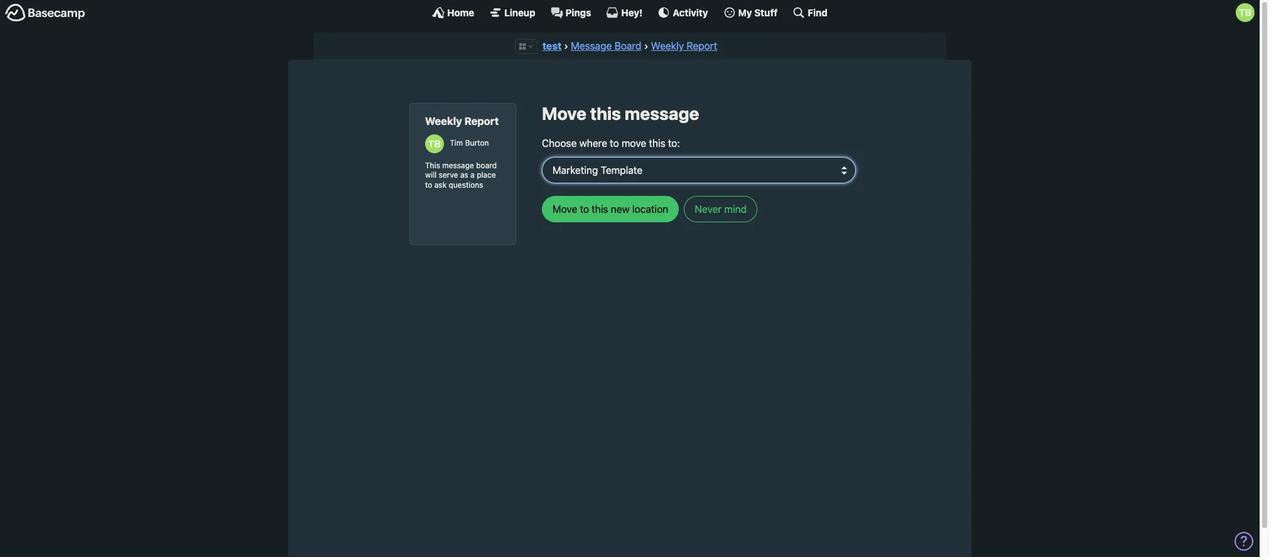 Task type: describe. For each thing, give the bounding box(es) containing it.
to inside this message board will serve as a place to ask questions
[[425, 180, 432, 190]]

lineup link
[[489, 6, 536, 19]]

1 horizontal spatial this
[[649, 138, 666, 149]]

switch accounts image
[[5, 3, 85, 23]]

never mind
[[695, 204, 747, 215]]

board
[[476, 161, 497, 170]]

never mind link
[[684, 196, 758, 223]]

move
[[542, 103, 587, 124]]

to:
[[668, 138, 680, 149]]

activity
[[673, 7, 708, 18]]

0 vertical spatial this
[[590, 103, 621, 124]]

1 horizontal spatial to
[[610, 138, 619, 149]]

test link
[[543, 40, 562, 52]]

hey! button
[[606, 6, 643, 19]]

lineup
[[504, 7, 536, 18]]

1 › from the left
[[564, 40, 568, 52]]

test
[[543, 40, 562, 52]]

board
[[615, 40, 642, 52]]

weekly report link
[[651, 40, 717, 52]]

mind
[[725, 204, 747, 215]]

will
[[425, 170, 437, 180]]

find
[[808, 7, 828, 18]]

burton
[[465, 138, 489, 147]]

my stuff
[[738, 7, 778, 18]]

main element
[[0, 0, 1260, 24]]

as
[[460, 170, 468, 180]]

0 vertical spatial tim burton image
[[1236, 3, 1255, 22]]

weekly report
[[425, 115, 499, 128]]

tim
[[450, 138, 463, 147]]

my
[[738, 7, 752, 18]]

ask
[[434, 180, 447, 190]]

2 › from the left
[[644, 40, 649, 52]]



Task type: vqa. For each thing, say whether or not it's contained in the screenshot.
›
yes



Task type: locate. For each thing, give the bounding box(es) containing it.
› message board › weekly report
[[564, 40, 717, 52]]

choose where to move this to:
[[542, 138, 680, 149]]

weekly down activity link
[[651, 40, 684, 52]]

›
[[564, 40, 568, 52], [644, 40, 649, 52]]

0 vertical spatial weekly
[[651, 40, 684, 52]]

0 horizontal spatial ›
[[564, 40, 568, 52]]

message up as
[[442, 161, 474, 170]]

to
[[610, 138, 619, 149], [425, 180, 432, 190]]

1 horizontal spatial tim burton image
[[1236, 3, 1255, 22]]

0 horizontal spatial weekly
[[425, 115, 462, 128]]

stuff
[[755, 7, 778, 18]]

this
[[590, 103, 621, 124], [649, 138, 666, 149]]

1 vertical spatial report
[[465, 115, 499, 128]]

serve
[[439, 170, 458, 180]]

move this message
[[542, 103, 699, 124]]

weekly
[[651, 40, 684, 52], [425, 115, 462, 128]]

questions
[[449, 180, 483, 190]]

this
[[425, 161, 440, 170]]

0 vertical spatial report
[[687, 40, 717, 52]]

choose
[[542, 138, 577, 149]]

1 vertical spatial message
[[442, 161, 474, 170]]

1 vertical spatial this
[[649, 138, 666, 149]]

this message board will serve as a place to ask questions
[[425, 161, 497, 190]]

1 horizontal spatial report
[[687, 40, 717, 52]]

0 vertical spatial message
[[625, 103, 699, 124]]

find button
[[793, 6, 828, 19]]

report up the burton
[[465, 115, 499, 128]]

pings
[[566, 7, 591, 18]]

activity link
[[658, 6, 708, 19]]

0 horizontal spatial this
[[590, 103, 621, 124]]

this up choose where to move this to:
[[590, 103, 621, 124]]

message board link
[[571, 40, 642, 52]]

1 horizontal spatial weekly
[[651, 40, 684, 52]]

tim burton
[[450, 138, 489, 147]]

to down the will
[[425, 180, 432, 190]]

weekly up tim at the top left of the page
[[425, 115, 462, 128]]

pings button
[[551, 6, 591, 19]]

None submit
[[542, 196, 679, 223]]

› right test link
[[564, 40, 568, 52]]

message inside this message board will serve as a place to ask questions
[[442, 161, 474, 170]]

0 vertical spatial to
[[610, 138, 619, 149]]

0 horizontal spatial tim burton image
[[425, 134, 444, 153]]

home link
[[432, 6, 474, 19]]

never
[[695, 204, 722, 215]]

place
[[477, 170, 496, 180]]

1 vertical spatial tim burton image
[[425, 134, 444, 153]]

move
[[622, 138, 646, 149]]

where
[[579, 138, 607, 149]]

message
[[571, 40, 612, 52]]

1 vertical spatial weekly
[[425, 115, 462, 128]]

0 horizontal spatial message
[[442, 161, 474, 170]]

home
[[447, 7, 474, 18]]

hey!
[[621, 7, 643, 18]]

this left to:
[[649, 138, 666, 149]]

message up to:
[[625, 103, 699, 124]]

a
[[471, 170, 475, 180]]

message
[[625, 103, 699, 124], [442, 161, 474, 170]]

tim burton image
[[1236, 3, 1255, 22], [425, 134, 444, 153]]

0 horizontal spatial report
[[465, 115, 499, 128]]

0 horizontal spatial to
[[425, 180, 432, 190]]

to left move
[[610, 138, 619, 149]]

1 horizontal spatial ›
[[644, 40, 649, 52]]

report down activity
[[687, 40, 717, 52]]

my stuff button
[[723, 6, 778, 19]]

report
[[687, 40, 717, 52], [465, 115, 499, 128]]

› right 'board'
[[644, 40, 649, 52]]

1 horizontal spatial message
[[625, 103, 699, 124]]

1 vertical spatial to
[[425, 180, 432, 190]]



